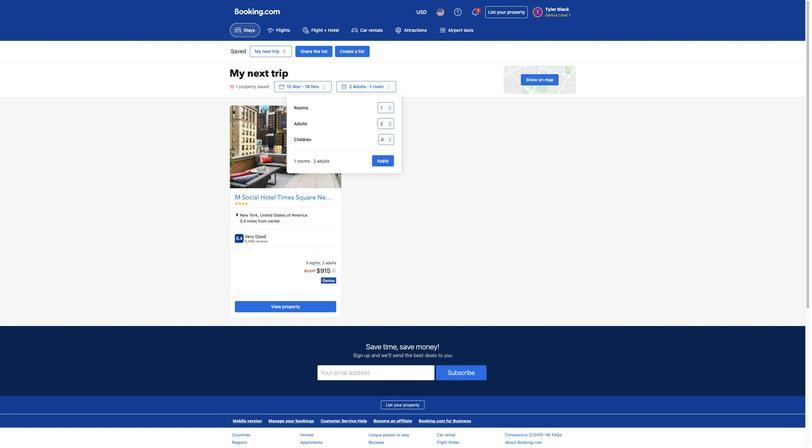 Task type: vqa. For each thing, say whether or not it's contained in the screenshot.


Task type: describe. For each thing, give the bounding box(es) containing it.
hotel for +
[[328, 28, 339, 33]]

on
[[539, 77, 544, 82]]

view
[[271, 304, 281, 310]]

hotel for social
[[261, 193, 276, 202]]

1 vertical spatial your
[[394, 403, 402, 408]]

states
[[274, 213, 286, 218]]

regions
[[232, 440, 247, 445]]

· for 1
[[367, 84, 369, 89]]

list inside save time, save money! footer
[[386, 403, 393, 408]]

version
[[247, 419, 262, 424]]

affiliate
[[397, 419, 412, 424]]

time,
[[383, 343, 398, 351]]

mobile
[[233, 419, 246, 424]]

1 inside tyler black genius level 1
[[569, 13, 571, 17]]

0 vertical spatial 2
[[349, 84, 352, 89]]

rental
[[445, 433, 455, 438]]

customer service help
[[321, 419, 367, 424]]

attractions
[[404, 28, 427, 33]]

you
[[444, 353, 452, 358]]

tyler
[[545, 7, 556, 12]]

0 vertical spatial list your property
[[488, 9, 525, 15]]

and
[[372, 353, 380, 358]]

faqs
[[552, 433, 562, 438]]

airport taxis
[[448, 28, 474, 33]]

booking.com inside coronavirus (covid-19) faqs about booking.com
[[518, 440, 542, 445]]

0 vertical spatial list
[[488, 9, 496, 15]]

m social hotel times square new york link
[[235, 193, 344, 202]]

property inside save time, save money! footer
[[403, 403, 420, 408]]

save time, save money! footer
[[0, 326, 806, 446]]

0 horizontal spatial flight
[[311, 28, 323, 33]]

share
[[301, 49, 313, 54]]

homes
[[300, 433, 314, 438]]

up
[[365, 353, 370, 358]]

we'll
[[381, 353, 391, 358]]

genius
[[545, 13, 558, 17]]

apartments
[[300, 440, 322, 445]]

2 adults                                           · 1 room
[[349, 84, 384, 89]]

center
[[268, 219, 280, 224]]

usd
[[417, 9, 427, 15]]

1 for 1 property saved
[[236, 84, 238, 89]]

reviews
[[255, 239, 268, 243]]

3
[[306, 261, 308, 265]]

next inside button
[[262, 49, 271, 54]]

of
[[287, 213, 291, 218]]

homes link
[[300, 433, 314, 438]]

0 vertical spatial adults
[[353, 84, 366, 89]]

regions link
[[232, 440, 247, 445]]

save
[[400, 343, 414, 351]]

times
[[277, 193, 294, 202]]

mobile version
[[233, 419, 262, 424]]

4 stars image
[[235, 202, 248, 205]]

my next trip button
[[250, 46, 292, 57]]

list your property inside save time, save money! footer
[[386, 403, 420, 408]]

flight + hotel
[[311, 28, 339, 33]]

scored  8.4 element
[[235, 234, 244, 243]]

about
[[505, 440, 517, 445]]

1 vertical spatial adults
[[326, 261, 336, 265]]

stays
[[244, 28, 255, 33]]

save time, save money! sign up and we'll send the best deals to you
[[353, 343, 452, 358]]

black
[[557, 7, 569, 12]]

15 nov - 18 nov
[[287, 84, 319, 89]]

1 vertical spatial new
[[240, 213, 248, 218]]

flights
[[276, 28, 290, 33]]

coronavirus (covid-19) faqs link
[[505, 433, 562, 438]]

0 horizontal spatial my
[[230, 67, 245, 81]]

save
[[366, 343, 382, 351]]

create a list
[[340, 49, 365, 54]]

mobile version link
[[230, 415, 265, 428]]

(covid-
[[529, 433, 545, 438]]

send
[[393, 353, 404, 358]]

become an affiliate link
[[371, 415, 415, 428]]

show on map
[[526, 77, 554, 82]]

booking.com for business link
[[416, 415, 474, 428]]

best
[[414, 353, 424, 358]]

coronavirus
[[505, 433, 528, 438]]

room
[[373, 84, 384, 89]]

2 horizontal spatial your
[[497, 9, 506, 15]]

Your email address email field
[[317, 366, 435, 381]]

2 vertical spatial 2
[[322, 261, 325, 265]]

15
[[287, 84, 292, 89]]

york,
[[249, 213, 259, 218]]

airport
[[448, 28, 463, 33]]

countries regions
[[232, 433, 250, 445]]

list for share the list
[[321, 49, 328, 54]]

tyler black genius level 1
[[545, 7, 571, 17]]

customer
[[321, 419, 341, 424]]

booking.com online hotel reservations image
[[235, 8, 280, 16]]

very
[[245, 234, 254, 239]]

booking.com for business
[[419, 419, 471, 424]]

trip inside button
[[272, 49, 279, 54]]

property inside "link"
[[282, 304, 300, 310]]

apply
[[377, 158, 389, 164]]

booking.com inside navigation
[[419, 419, 445, 424]]

car rental link
[[437, 433, 455, 438]]

0 horizontal spatial adults
[[294, 121, 307, 126]]

show
[[526, 77, 537, 82]]

view property link
[[235, 301, 336, 313]]

new york, united states of america
[[240, 213, 307, 218]]

miles
[[247, 219, 257, 224]]

list for create a list
[[358, 49, 365, 54]]

a
[[355, 49, 357, 54]]

my next trip inside button
[[255, 49, 279, 54]]

1 property saved
[[236, 84, 269, 89]]

list your property link inside save time, save money! footer
[[381, 401, 425, 410]]



Task type: locate. For each thing, give the bounding box(es) containing it.
navigation
[[230, 415, 475, 428]]

· for 2
[[311, 159, 312, 164]]

for
[[446, 419, 452, 424]]

your right 1 button at the top of the page
[[497, 9, 506, 15]]

2 up $915
[[322, 261, 325, 265]]

unique places to stay link
[[369, 433, 409, 438]]

apply button
[[372, 155, 394, 167]]

1 horizontal spatial adults
[[353, 84, 366, 89]]

list right a at top
[[358, 49, 365, 54]]

0 vertical spatial my next trip
[[255, 49, 279, 54]]

1 vertical spatial trip
[[271, 67, 289, 81]]

1 list from the left
[[321, 49, 328, 54]]

0 horizontal spatial hotel
[[261, 193, 276, 202]]

adults right rooms
[[317, 159, 330, 164]]

car left the rentals
[[360, 28, 368, 33]]

my up "1 property saved"
[[230, 67, 245, 81]]

the down save
[[405, 353, 412, 358]]

0.4 miles from center
[[240, 219, 280, 224]]

new left york
[[317, 193, 330, 202]]

list
[[321, 49, 328, 54], [358, 49, 365, 54]]

8.4
[[236, 236, 243, 241]]

0 vertical spatial ·
[[367, 84, 369, 89]]

airport taxis link
[[434, 23, 479, 37]]

rooms
[[297, 159, 310, 164]]

my next trip up saved
[[230, 67, 289, 81]]

1 horizontal spatial the
[[405, 353, 412, 358]]

an
[[391, 419, 396, 424]]

flight left the '+'
[[311, 28, 323, 33]]

my next trip down flights link
[[255, 49, 279, 54]]

hotel right the '+'
[[328, 28, 339, 33]]

1 horizontal spatial hotel
[[328, 28, 339, 33]]

square
[[296, 193, 316, 202]]

nov right the 18
[[311, 84, 319, 89]]

1 vertical spatial my next trip
[[230, 67, 289, 81]]

trip down flights link
[[272, 49, 279, 54]]

1 left saved
[[236, 84, 238, 89]]

car left rental
[[437, 433, 444, 438]]

rooms
[[294, 105, 308, 111]]

countries link
[[232, 433, 250, 438]]

1 rooms ·  2 adults
[[294, 159, 330, 164]]

trip up 15
[[271, 67, 289, 81]]

1 vertical spatial 2
[[313, 159, 316, 164]]

adults
[[317, 159, 330, 164], [326, 261, 336, 265]]

the inside button
[[314, 49, 320, 54]]

america
[[292, 213, 307, 218]]

adults up $915
[[326, 261, 336, 265]]

list
[[488, 9, 496, 15], [386, 403, 393, 408]]

· right rooms
[[311, 159, 312, 164]]

saved
[[231, 48, 246, 55]]

list your property link right 1 button at the top of the page
[[486, 6, 528, 18]]

2 vertical spatial your
[[286, 419, 295, 424]]

1 inside button
[[478, 8, 479, 13]]

booking.com
[[419, 419, 445, 424], [518, 440, 542, 445]]

0 vertical spatial list your property link
[[486, 6, 528, 18]]

0 horizontal spatial booking.com
[[419, 419, 445, 424]]

2 right rooms
[[313, 159, 316, 164]]

navigation inside save time, save money! footer
[[230, 415, 475, 428]]

0 horizontal spatial list your property
[[386, 403, 420, 408]]

0 vertical spatial next
[[262, 49, 271, 54]]

0 horizontal spatial list
[[321, 49, 328, 54]]

my right saved
[[255, 49, 261, 54]]

list up become an affiliate
[[386, 403, 393, 408]]

1 for 1
[[478, 8, 479, 13]]

flight inside the car rental flight finder
[[437, 440, 447, 445]]

1 for 1 rooms ·  2 adults
[[294, 159, 296, 164]]

nights,
[[309, 261, 321, 265]]

to inside save time, save money! sign up and we'll send the best deals to you
[[438, 353, 443, 358]]

level
[[559, 13, 568, 17]]

0 horizontal spatial your
[[286, 419, 295, 424]]

flight down car rental link
[[437, 440, 447, 445]]

adults left the room
[[353, 84, 366, 89]]

homes apartments
[[300, 433, 322, 445]]

from
[[258, 219, 267, 224]]

$1,017
[[304, 269, 316, 274]]

to left stay
[[397, 433, 400, 438]]

sign
[[353, 353, 363, 358]]

1 vertical spatial list your property
[[386, 403, 420, 408]]

m
[[235, 193, 240, 202]]

1 horizontal spatial car
[[437, 433, 444, 438]]

1 horizontal spatial list your property link
[[486, 6, 528, 18]]

booking.com down coronavirus (covid-19) faqs 'link'
[[518, 440, 542, 445]]

3 nights, 2 adults
[[306, 261, 336, 265]]

1 vertical spatial list
[[386, 403, 393, 408]]

2 nov from the left
[[311, 84, 319, 89]]

saved
[[257, 84, 269, 89]]

18
[[305, 84, 310, 89]]

1 vertical spatial flight
[[437, 440, 447, 445]]

nov
[[293, 84, 301, 89], [311, 84, 319, 89]]

subscribe button
[[436, 366, 487, 381]]

0 horizontal spatial 2
[[313, 159, 316, 164]]

finder
[[449, 440, 460, 445]]

1 right level
[[569, 13, 571, 17]]

1 horizontal spatial flight
[[437, 440, 447, 445]]

show on map button
[[521, 74, 559, 86]]

stays link
[[230, 23, 260, 37]]

unique
[[369, 433, 382, 438]]

places
[[383, 433, 395, 438]]

car rental flight finder
[[437, 433, 460, 445]]

0 vertical spatial trip
[[272, 49, 279, 54]]

0 vertical spatial new
[[317, 193, 330, 202]]

1 horizontal spatial list your property
[[488, 9, 525, 15]]

hotel left times
[[261, 193, 276, 202]]

coronavirus (covid-19) faqs about booking.com
[[505, 433, 562, 445]]

1 horizontal spatial my
[[255, 49, 261, 54]]

to inside unique places to stay reviews
[[397, 433, 400, 438]]

next down flights link
[[262, 49, 271, 54]]

0 vertical spatial hotel
[[328, 28, 339, 33]]

taxis
[[464, 28, 474, 33]]

1 up airport taxis link
[[478, 8, 479, 13]]

8.4 very good 8,596 reviews
[[236, 234, 268, 243]]

car for car rentals
[[360, 28, 368, 33]]

adults down rooms
[[294, 121, 307, 126]]

business
[[453, 419, 471, 424]]

become an affiliate
[[374, 419, 412, 424]]

my inside button
[[255, 49, 261, 54]]

to left you
[[438, 353, 443, 358]]

1 horizontal spatial 2
[[322, 261, 325, 265]]

map
[[545, 77, 554, 82]]

1 horizontal spatial your
[[394, 403, 402, 408]]

0 vertical spatial booking.com
[[419, 419, 445, 424]]

service
[[342, 419, 357, 424]]

usd button
[[413, 5, 431, 20]]

0 horizontal spatial ·
[[311, 159, 312, 164]]

1 vertical spatial hotel
[[261, 193, 276, 202]]

customer service help link
[[318, 415, 370, 428]]

1 vertical spatial next
[[247, 67, 269, 81]]

0 vertical spatial flight
[[311, 28, 323, 33]]

1 horizontal spatial nov
[[311, 84, 319, 89]]

0 vertical spatial my
[[255, 49, 261, 54]]

0 horizontal spatial new
[[240, 213, 248, 218]]

york
[[332, 193, 344, 202]]

2 list from the left
[[358, 49, 365, 54]]

2 horizontal spatial 2
[[349, 84, 352, 89]]

your right manage
[[286, 419, 295, 424]]

apartments link
[[300, 440, 322, 445]]

help
[[358, 419, 367, 424]]

1 vertical spatial the
[[405, 353, 412, 358]]

nov left -
[[293, 84, 301, 89]]

0 horizontal spatial the
[[314, 49, 320, 54]]

new up 0.4
[[240, 213, 248, 218]]

list your property link up the affiliate
[[381, 401, 425, 410]]

1 vertical spatial booking.com
[[518, 440, 542, 445]]

1 horizontal spatial new
[[317, 193, 330, 202]]

new
[[317, 193, 330, 202], [240, 213, 248, 218]]

become
[[374, 419, 390, 424]]

19)
[[545, 433, 551, 438]]

· left the room
[[367, 84, 369, 89]]

0 vertical spatial car
[[360, 28, 368, 33]]

1 horizontal spatial ·
[[367, 84, 369, 89]]

0 vertical spatial the
[[314, 49, 320, 54]]

1 vertical spatial list your property link
[[381, 401, 425, 410]]

2 left the room
[[349, 84, 352, 89]]

subscribe
[[448, 369, 475, 377]]

0 horizontal spatial car
[[360, 28, 368, 33]]

view property
[[271, 304, 300, 310]]

create a list button
[[335, 46, 370, 57]]

hotel
[[328, 28, 339, 33], [261, 193, 276, 202]]

0.4
[[240, 219, 246, 224]]

next up saved
[[247, 67, 269, 81]]

rated element
[[245, 234, 268, 240]]

flights link
[[263, 23, 295, 37]]

car rentals
[[360, 28, 383, 33]]

0 vertical spatial adults
[[317, 159, 330, 164]]

your
[[497, 9, 506, 15], [394, 403, 402, 408], [286, 419, 295, 424]]

0 vertical spatial to
[[438, 353, 443, 358]]

booking.com left for
[[419, 419, 445, 424]]

1 vertical spatial ·
[[311, 159, 312, 164]]

the right share
[[314, 49, 320, 54]]

deals
[[425, 353, 437, 358]]

navigation containing mobile version
[[230, 415, 475, 428]]

m social hotel times square new york
[[235, 193, 344, 202]]

0 vertical spatial your
[[497, 9, 506, 15]]

list your property up the affiliate
[[386, 403, 420, 408]]

your up "an"
[[394, 403, 402, 408]]

1 vertical spatial adults
[[294, 121, 307, 126]]

next
[[262, 49, 271, 54], [247, 67, 269, 81]]

1 vertical spatial to
[[397, 433, 400, 438]]

the inside save time, save money! sign up and we'll send the best deals to you
[[405, 353, 412, 358]]

1 vertical spatial car
[[437, 433, 444, 438]]

about booking.com link
[[505, 440, 542, 445]]

0 horizontal spatial nov
[[293, 84, 301, 89]]

list your property right 1 button at the top of the page
[[488, 9, 525, 15]]

list right share
[[321, 49, 328, 54]]

0 horizontal spatial to
[[397, 433, 400, 438]]

1 horizontal spatial list
[[358, 49, 365, 54]]

0 horizontal spatial list
[[386, 403, 393, 408]]

from  8,596 reviews element
[[245, 239, 268, 243]]

car for car rental flight finder
[[437, 433, 444, 438]]

0 horizontal spatial list your property link
[[381, 401, 425, 410]]

1 horizontal spatial to
[[438, 353, 443, 358]]

8,596
[[245, 239, 254, 243]]

the
[[314, 49, 320, 54], [405, 353, 412, 358]]

manage your bookings
[[269, 419, 314, 424]]

flight + hotel link
[[298, 23, 344, 37]]

1 left rooms
[[294, 159, 296, 164]]

-
[[302, 84, 304, 89]]

1 horizontal spatial booking.com
[[518, 440, 542, 445]]

rentals
[[369, 28, 383, 33]]

list right 1 button at the top of the page
[[488, 9, 496, 15]]

car inside the car rental flight finder
[[437, 433, 444, 438]]

1 left the room
[[370, 84, 372, 89]]

1 vertical spatial my
[[230, 67, 245, 81]]

money!
[[416, 343, 440, 351]]

share the list
[[301, 49, 328, 54]]

1 horizontal spatial list
[[488, 9, 496, 15]]

children
[[294, 137, 311, 142]]

car inside car rentals 'link'
[[360, 28, 368, 33]]

1 nov from the left
[[293, 84, 301, 89]]

unique places to stay reviews
[[369, 433, 409, 445]]

my next trip
[[255, 49, 279, 54], [230, 67, 289, 81]]

stay
[[401, 433, 409, 438]]

attractions link
[[390, 23, 432, 37]]



